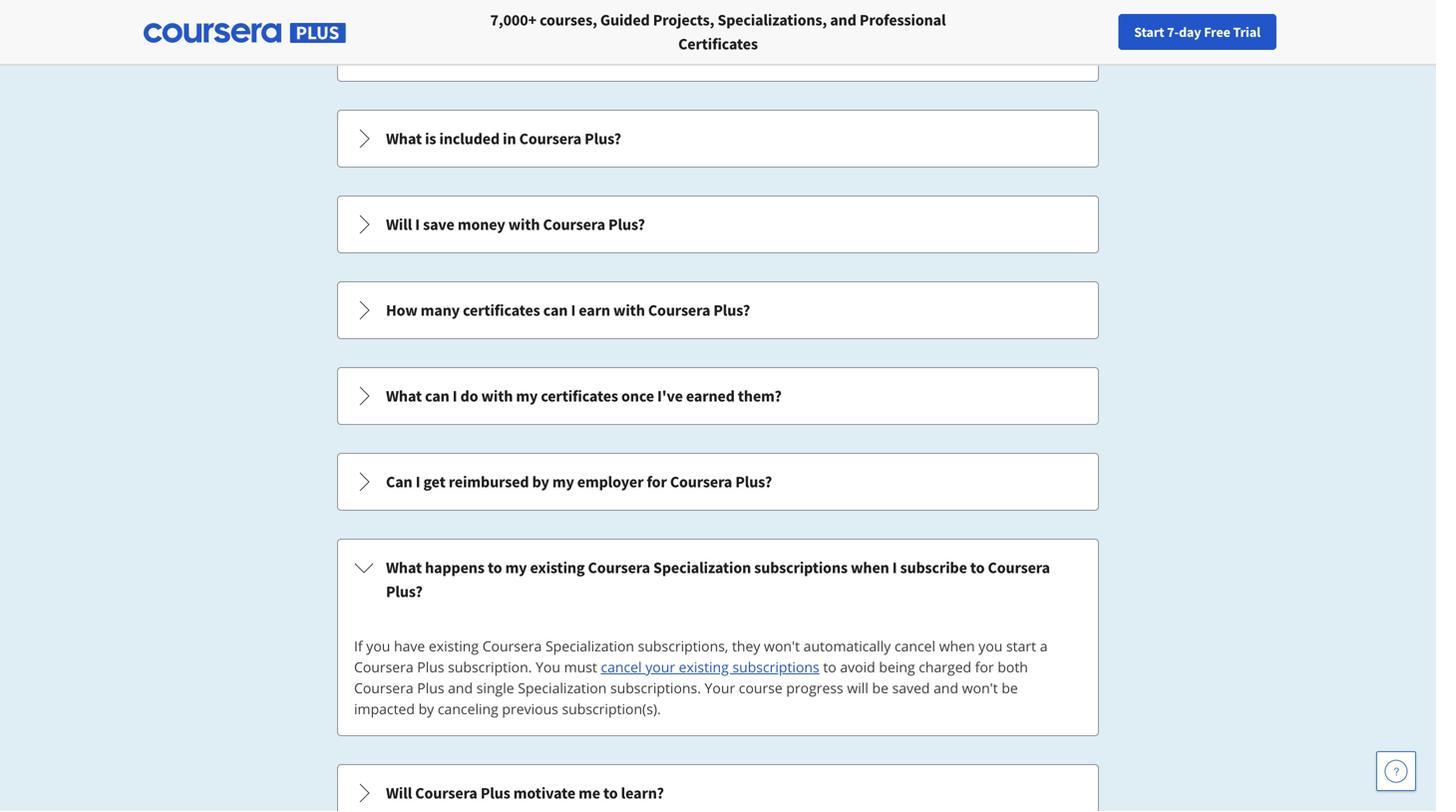 Task type: vqa. For each thing, say whether or not it's contained in the screenshot.
OFFERED within Trust Based Leadership University Certificate Offered by HEC Paris
no



Task type: locate. For each thing, give the bounding box(es) containing it.
when up charged
[[940, 637, 976, 656]]

your
[[705, 679, 736, 698]]

1 horizontal spatial you
[[979, 637, 1003, 656]]

existing
[[530, 558, 585, 578], [429, 637, 479, 656], [679, 658, 729, 677]]

2 vertical spatial specialization
[[518, 679, 607, 698]]

2 vertical spatial plus
[[481, 783, 511, 803]]

cancel up being
[[895, 637, 936, 656]]

won't right they
[[764, 637, 800, 656]]

plus left motivate
[[481, 783, 511, 803]]

by right reimbursed
[[532, 472, 550, 492]]

1 vertical spatial for
[[976, 658, 995, 677]]

career
[[1136, 23, 1174, 41]]

help center image
[[1385, 759, 1409, 783]]

coursera down employer
[[588, 558, 651, 578]]

i inside dropdown button
[[571, 300, 576, 320]]

0 vertical spatial what
[[386, 129, 422, 149]]

for
[[647, 472, 667, 492], [976, 658, 995, 677]]

what for what happens to my existing coursera specialization subscriptions when i subscribe to coursera plus?
[[386, 558, 422, 578]]

1 vertical spatial what
[[386, 386, 422, 406]]

what left do
[[386, 386, 422, 406]]

i left earn
[[571, 300, 576, 320]]

won't
[[764, 637, 800, 656], [963, 679, 999, 698]]

plus? up have
[[386, 582, 423, 602]]

1 horizontal spatial when
[[940, 637, 976, 656]]

0 vertical spatial specialization
[[654, 558, 752, 578]]

0 horizontal spatial be
[[873, 679, 889, 698]]

being
[[880, 658, 916, 677]]

subscriptions inside what happens to my existing coursera specialization subscriptions when i subscribe to coursera plus?
[[755, 558, 848, 578]]

0 horizontal spatial certificates
[[463, 300, 541, 320]]

can left earn
[[544, 300, 568, 320]]

will left 'save'
[[386, 215, 412, 235]]

specialization inside if you have existing coursera specialization subscriptions, they won't automatically cancel when you start a coursera plus subscription. you must
[[546, 637, 635, 656]]

my right do
[[516, 386, 538, 406]]

1 horizontal spatial can
[[544, 300, 568, 320]]

do
[[461, 386, 478, 406]]

7,000+
[[491, 10, 537, 30]]

1 vertical spatial can
[[425, 386, 450, 406]]

cancel
[[895, 637, 936, 656], [601, 658, 642, 677]]

will coursera plus motivate me to learn?
[[386, 783, 664, 803]]

canceling
[[438, 700, 499, 718]]

None search field
[[274, 12, 614, 52]]

0 vertical spatial with
[[509, 215, 540, 235]]

by inside dropdown button
[[532, 472, 550, 492]]

coursera inside to avoid being charged for both coursera plus and single specialization subscriptions. your course progress will be saved and won't be impacted by canceling previous subscription(s).
[[354, 679, 414, 698]]

to right me
[[604, 783, 618, 803]]

0 vertical spatial when
[[851, 558, 890, 578]]

existing up subscription.
[[429, 637, 479, 656]]

to right subscribe
[[971, 558, 985, 578]]

certificates right many
[[463, 300, 541, 320]]

must
[[564, 658, 598, 677]]

subscriptions
[[755, 558, 848, 578], [733, 658, 820, 677]]

my left employer
[[553, 472, 575, 492]]

what
[[386, 129, 422, 149], [386, 386, 422, 406], [386, 558, 422, 578]]

1 what from the top
[[386, 129, 422, 149]]

0 vertical spatial can
[[544, 300, 568, 320]]

what can i do with my certificates once i've earned them? button
[[338, 368, 1099, 424]]

plus up canceling
[[417, 679, 445, 698]]

is
[[425, 129, 437, 149]]

plus
[[417, 658, 445, 677], [417, 679, 445, 698], [481, 783, 511, 803]]

have
[[394, 637, 425, 656]]

be
[[873, 679, 889, 698], [1002, 679, 1019, 698]]

to up progress
[[824, 658, 837, 677]]

list
[[335, 22, 1102, 811]]

you
[[536, 658, 561, 677]]

1 vertical spatial with
[[614, 300, 645, 320]]

when left subscribe
[[851, 558, 890, 578]]

0 horizontal spatial you
[[367, 637, 391, 656]]

be down both
[[1002, 679, 1019, 698]]

to right happens
[[488, 558, 502, 578]]

1 vertical spatial existing
[[429, 637, 479, 656]]

projects,
[[653, 10, 715, 30]]

subscriptions up course
[[733, 658, 820, 677]]

specialization up subscriptions,
[[654, 558, 752, 578]]

i left do
[[453, 386, 458, 406]]

coursera image
[[24, 16, 151, 48]]

specialization up must
[[546, 637, 635, 656]]

your
[[1077, 23, 1104, 41], [646, 658, 676, 677]]

they
[[732, 637, 761, 656]]

1 vertical spatial by
[[419, 700, 434, 718]]

by
[[532, 472, 550, 492], [419, 700, 434, 718]]

0 vertical spatial by
[[532, 472, 550, 492]]

for inside dropdown button
[[647, 472, 667, 492]]

0 horizontal spatial won't
[[764, 637, 800, 656]]

can i get reimbursed by my employer for coursera plus? button
[[338, 454, 1099, 510]]

0 vertical spatial cancel
[[895, 637, 936, 656]]

3 what from the top
[[386, 558, 422, 578]]

avoid
[[841, 658, 876, 677]]

day
[[1180, 23, 1202, 41]]

1 horizontal spatial certificates
[[541, 386, 619, 406]]

1 vertical spatial subscriptions
[[733, 658, 820, 677]]

0 horizontal spatial can
[[425, 386, 450, 406]]

plus?
[[585, 129, 622, 149], [609, 215, 646, 235], [714, 300, 751, 320], [736, 472, 773, 492], [386, 582, 423, 602]]

single
[[477, 679, 515, 698]]

can
[[544, 300, 568, 320], [425, 386, 450, 406]]

coursera up start
[[988, 558, 1051, 578]]

1 vertical spatial your
[[646, 658, 676, 677]]

my
[[516, 386, 538, 406], [553, 472, 575, 492], [506, 558, 527, 578]]

me
[[579, 783, 601, 803]]

existing up your
[[679, 658, 729, 677]]

and left professional
[[831, 10, 857, 30]]

coursera down if
[[354, 658, 414, 677]]

certificates inside dropdown button
[[541, 386, 619, 406]]

1 vertical spatial certificates
[[541, 386, 619, 406]]

what left happens
[[386, 558, 422, 578]]

2 will from the top
[[386, 783, 412, 803]]

0 horizontal spatial by
[[419, 700, 434, 718]]

coursera down canceling
[[415, 783, 478, 803]]

2 vertical spatial existing
[[679, 658, 729, 677]]

subscriptions up automatically
[[755, 558, 848, 578]]

2 vertical spatial my
[[506, 558, 527, 578]]

0 vertical spatial subscriptions
[[755, 558, 848, 578]]

to avoid being charged for both coursera plus and single specialization subscriptions. your course progress will be saved and won't be impacted by canceling previous subscription(s).
[[354, 658, 1029, 718]]

find your new career link
[[1039, 20, 1184, 45]]

0 vertical spatial my
[[516, 386, 538, 406]]

can
[[386, 472, 413, 492]]

previous
[[502, 700, 559, 718]]

with
[[509, 215, 540, 235], [614, 300, 645, 320], [482, 386, 513, 406]]

specialization down the you
[[518, 679, 607, 698]]

money
[[458, 215, 506, 235]]

i left subscribe
[[893, 558, 898, 578]]

i
[[415, 215, 420, 235], [571, 300, 576, 320], [453, 386, 458, 406], [416, 472, 421, 492], [893, 558, 898, 578]]

1 horizontal spatial by
[[532, 472, 550, 492]]

1 horizontal spatial your
[[1077, 23, 1104, 41]]

1 horizontal spatial be
[[1002, 679, 1019, 698]]

and down charged
[[934, 679, 959, 698]]

certificates
[[463, 300, 541, 320], [541, 386, 619, 406]]

can inside dropdown button
[[425, 386, 450, 406]]

for left both
[[976, 658, 995, 677]]

0 horizontal spatial for
[[647, 472, 667, 492]]

by left canceling
[[419, 700, 434, 718]]

coursera up impacted
[[354, 679, 414, 698]]

can left do
[[425, 386, 450, 406]]

my inside what happens to my existing coursera specialization subscriptions when i subscribe to coursera plus?
[[506, 558, 527, 578]]

will down impacted
[[386, 783, 412, 803]]

1 horizontal spatial and
[[831, 10, 857, 30]]

2 vertical spatial with
[[482, 386, 513, 406]]

you up both
[[979, 637, 1003, 656]]

1 horizontal spatial existing
[[530, 558, 585, 578]]

coursera down earned
[[670, 472, 733, 492]]

if
[[354, 637, 363, 656]]

for right employer
[[647, 472, 667, 492]]

0 vertical spatial for
[[647, 472, 667, 492]]

certificates left once at the left of the page
[[541, 386, 619, 406]]

happens
[[425, 558, 485, 578]]

0 vertical spatial will
[[386, 215, 412, 235]]

1 vertical spatial my
[[553, 472, 575, 492]]

save
[[423, 215, 455, 235]]

1 horizontal spatial won't
[[963, 679, 999, 698]]

subscriptions.
[[611, 679, 701, 698]]

with for plus?
[[509, 215, 540, 235]]

0 horizontal spatial your
[[646, 658, 676, 677]]

0 horizontal spatial existing
[[429, 637, 479, 656]]

cancel up "subscriptions."
[[601, 658, 642, 677]]

0 vertical spatial your
[[1077, 23, 1104, 41]]

i left get at the bottom
[[416, 472, 421, 492]]

1 vertical spatial cancel
[[601, 658, 642, 677]]

1 horizontal spatial for
[[976, 658, 995, 677]]

with right money
[[509, 215, 540, 235]]

plus down have
[[417, 658, 445, 677]]

what inside what happens to my existing coursera specialization subscriptions when i subscribe to coursera plus?
[[386, 558, 422, 578]]

cancel your existing subscriptions
[[601, 658, 820, 677]]

cancel your existing subscriptions link
[[601, 658, 820, 677]]

what left the "is"
[[386, 129, 422, 149]]

you right if
[[367, 637, 391, 656]]

your right find
[[1077, 23, 1104, 41]]

1 vertical spatial will
[[386, 783, 412, 803]]

plus inside to avoid being charged for both coursera plus and single specialization subscriptions. your course progress will be saved and won't be impacted by canceling previous subscription(s).
[[417, 679, 445, 698]]

will i save money with coursera plus? button
[[338, 197, 1099, 252]]

with right do
[[482, 386, 513, 406]]

how
[[386, 300, 418, 320]]

and up canceling
[[448, 679, 473, 698]]

and
[[831, 10, 857, 30], [448, 679, 473, 698], [934, 679, 959, 698]]

1 vertical spatial when
[[940, 637, 976, 656]]

existing down can i get reimbursed by my employer for coursera plus?
[[530, 558, 585, 578]]

your up "subscriptions."
[[646, 658, 676, 677]]

0 vertical spatial certificates
[[463, 300, 541, 320]]

be right the will
[[873, 679, 889, 698]]

subscribe
[[901, 558, 968, 578]]

plus inside dropdown button
[[481, 783, 511, 803]]

progress
[[787, 679, 844, 698]]

0 horizontal spatial when
[[851, 558, 890, 578]]

0 vertical spatial plus
[[417, 658, 445, 677]]

to
[[488, 558, 502, 578], [971, 558, 985, 578], [824, 658, 837, 677], [604, 783, 618, 803]]

when
[[851, 558, 890, 578], [940, 637, 976, 656]]

trial
[[1234, 23, 1261, 41]]

saved
[[893, 679, 931, 698]]

my right happens
[[506, 558, 527, 578]]

0 vertical spatial won't
[[764, 637, 800, 656]]

1 vertical spatial won't
[[963, 679, 999, 698]]

will coursera plus motivate me to learn? button
[[338, 765, 1099, 811]]

subscriptions,
[[638, 637, 729, 656]]

7,000+ courses, guided projects, specializations, and professional certificates
[[491, 10, 946, 54]]

find
[[1049, 23, 1075, 41]]

coursera right earn
[[648, 300, 711, 320]]

1 horizontal spatial cancel
[[895, 637, 936, 656]]

won't down both
[[963, 679, 999, 698]]

your for cancel
[[646, 658, 676, 677]]

subscription(s).
[[562, 700, 661, 718]]

2 vertical spatial what
[[386, 558, 422, 578]]

with right earn
[[614, 300, 645, 320]]

specialization
[[654, 558, 752, 578], [546, 637, 635, 656], [518, 679, 607, 698]]

your for find
[[1077, 23, 1104, 41]]

plus inside if you have existing coursera specialization subscriptions, they won't automatically cancel when you start a coursera plus subscription. you must
[[417, 658, 445, 677]]

will
[[386, 215, 412, 235], [386, 783, 412, 803]]

1 will from the top
[[386, 215, 412, 235]]

can i get reimbursed by my employer for coursera plus?
[[386, 472, 773, 492]]

you
[[367, 637, 391, 656], [979, 637, 1003, 656]]

1 vertical spatial plus
[[417, 679, 445, 698]]

impacted
[[354, 700, 415, 718]]

0 vertical spatial existing
[[530, 558, 585, 578]]

1 vertical spatial specialization
[[546, 637, 635, 656]]

2 what from the top
[[386, 386, 422, 406]]

plus? up what can i do with my certificates once i've earned them? dropdown button
[[714, 300, 751, 320]]



Task type: describe. For each thing, give the bounding box(es) containing it.
coursera up how many certificates can i earn with coursera plus?
[[543, 215, 606, 235]]

when inside what happens to my existing coursera specialization subscriptions when i subscribe to coursera plus?
[[851, 558, 890, 578]]

plus? inside dropdown button
[[714, 300, 751, 320]]

plus? down them?
[[736, 472, 773, 492]]

a
[[1041, 637, 1048, 656]]

plus? right in
[[585, 129, 622, 149]]

2 you from the left
[[979, 637, 1003, 656]]

can inside dropdown button
[[544, 300, 568, 320]]

what for what is included in coursera plus?
[[386, 129, 422, 149]]

existing inside what happens to my existing coursera specialization subscriptions when i subscribe to coursera plus?
[[530, 558, 585, 578]]

i left 'save'
[[415, 215, 420, 235]]

specializations,
[[718, 10, 828, 30]]

show notifications image
[[1205, 25, 1229, 49]]

coursera up subscription.
[[483, 637, 542, 656]]

coursera inside dropdown button
[[648, 300, 711, 320]]

learn?
[[621, 783, 664, 803]]

start
[[1007, 637, 1037, 656]]

many
[[421, 300, 460, 320]]

i inside what happens to my existing coursera specialization subscriptions when i subscribe to coursera plus?
[[893, 558, 898, 578]]

them?
[[738, 386, 782, 406]]

what happens to my existing coursera specialization subscriptions when i subscribe to coursera plus?
[[386, 558, 1051, 602]]

to inside will coursera plus motivate me to learn? dropdown button
[[604, 783, 618, 803]]

will for will coursera plus motivate me to learn?
[[386, 783, 412, 803]]

when inside if you have existing coursera specialization subscriptions, they won't automatically cancel when you start a coursera plus subscription. you must
[[940, 637, 976, 656]]

0 horizontal spatial cancel
[[601, 658, 642, 677]]

plus? up earn
[[609, 215, 646, 235]]

course
[[739, 679, 783, 698]]

employer
[[578, 472, 644, 492]]

motivate
[[514, 783, 576, 803]]

list containing what is included in coursera plus?
[[335, 22, 1102, 811]]

free
[[1205, 23, 1231, 41]]

won't inside if you have existing coursera specialization subscriptions, they won't automatically cancel when you start a coursera plus subscription. you must
[[764, 637, 800, 656]]

find your new career
[[1049, 23, 1174, 41]]

once
[[622, 386, 655, 406]]

specialization inside what happens to my existing coursera specialization subscriptions when i subscribe to coursera plus?
[[654, 558, 752, 578]]

won't inside to avoid being charged for both coursera plus and single specialization subscriptions. your course progress will be saved and won't be impacted by canceling previous subscription(s).
[[963, 679, 999, 698]]

in
[[503, 129, 516, 149]]

my for certificates
[[516, 386, 538, 406]]

what happens to my existing coursera specialization subscriptions when i subscribe to coursera plus? button
[[338, 540, 1099, 620]]

specialization inside to avoid being charged for both coursera plus and single specialization subscriptions. your course progress will be saved and won't be impacted by canceling previous subscription(s).
[[518, 679, 607, 698]]

2 horizontal spatial and
[[934, 679, 959, 698]]

how many certificates can i earn with coursera plus? button
[[338, 282, 1099, 338]]

with inside dropdown button
[[614, 300, 645, 320]]

will i save money with coursera plus?
[[386, 215, 646, 235]]

professional
[[860, 10, 946, 30]]

0 horizontal spatial and
[[448, 679, 473, 698]]

1 be from the left
[[873, 679, 889, 698]]

start 7-day free trial button
[[1119, 14, 1277, 50]]

what is included in coursera plus? button
[[338, 111, 1099, 167]]

what can i do with my certificates once i've earned them?
[[386, 386, 782, 406]]

my for employer
[[553, 472, 575, 492]]

courses,
[[540, 10, 598, 30]]

1 you from the left
[[367, 637, 391, 656]]

start 7-day free trial
[[1135, 23, 1261, 41]]

reimbursed
[[449, 472, 529, 492]]

subscription.
[[448, 658, 532, 677]]

by inside to avoid being charged for both coursera plus and single specialization subscriptions. your course progress will be saved and won't be impacted by canceling previous subscription(s).
[[419, 700, 434, 718]]

get
[[424, 472, 446, 492]]

charged
[[919, 658, 972, 677]]

2 be from the left
[[1002, 679, 1019, 698]]

cancel inside if you have existing coursera specialization subscriptions, they won't automatically cancel when you start a coursera plus subscription. you must
[[895, 637, 936, 656]]

what for what can i do with my certificates once i've earned them?
[[386, 386, 422, 406]]

existing inside if you have existing coursera specialization subscriptions, they won't automatically cancel when you start a coursera plus subscription. you must
[[429, 637, 479, 656]]

included
[[440, 129, 500, 149]]

will for will i save money with coursera plus?
[[386, 215, 412, 235]]

what is included in coursera plus?
[[386, 129, 622, 149]]

plus? inside what happens to my existing coursera specialization subscriptions when i subscribe to coursera plus?
[[386, 582, 423, 602]]

to inside to avoid being charged for both coursera plus and single specialization subscriptions. your course progress will be saved and won't be impacted by canceling previous subscription(s).
[[824, 658, 837, 677]]

coursera plus image
[[144, 23, 346, 43]]

coursera right in
[[520, 129, 582, 149]]

7-
[[1168, 23, 1180, 41]]

certificates inside dropdown button
[[463, 300, 541, 320]]

how many certificates can i earn with coursera plus?
[[386, 300, 751, 320]]

start
[[1135, 23, 1165, 41]]

guided
[[601, 10, 650, 30]]

for inside to avoid being charged for both coursera plus and single specialization subscriptions. your course progress will be saved and won't be impacted by canceling previous subscription(s).
[[976, 658, 995, 677]]

and inside 7,000+ courses, guided projects, specializations, and professional certificates
[[831, 10, 857, 30]]

if you have existing coursera specialization subscriptions, they won't automatically cancel when you start a coursera plus subscription. you must
[[354, 637, 1048, 677]]

i've
[[658, 386, 683, 406]]

earned
[[686, 386, 735, 406]]

will
[[848, 679, 869, 698]]

certificates
[[679, 34, 758, 54]]

2 horizontal spatial existing
[[679, 658, 729, 677]]

both
[[998, 658, 1029, 677]]

earn
[[579, 300, 611, 320]]

new
[[1107, 23, 1133, 41]]

automatically
[[804, 637, 891, 656]]

with for certificates
[[482, 386, 513, 406]]



